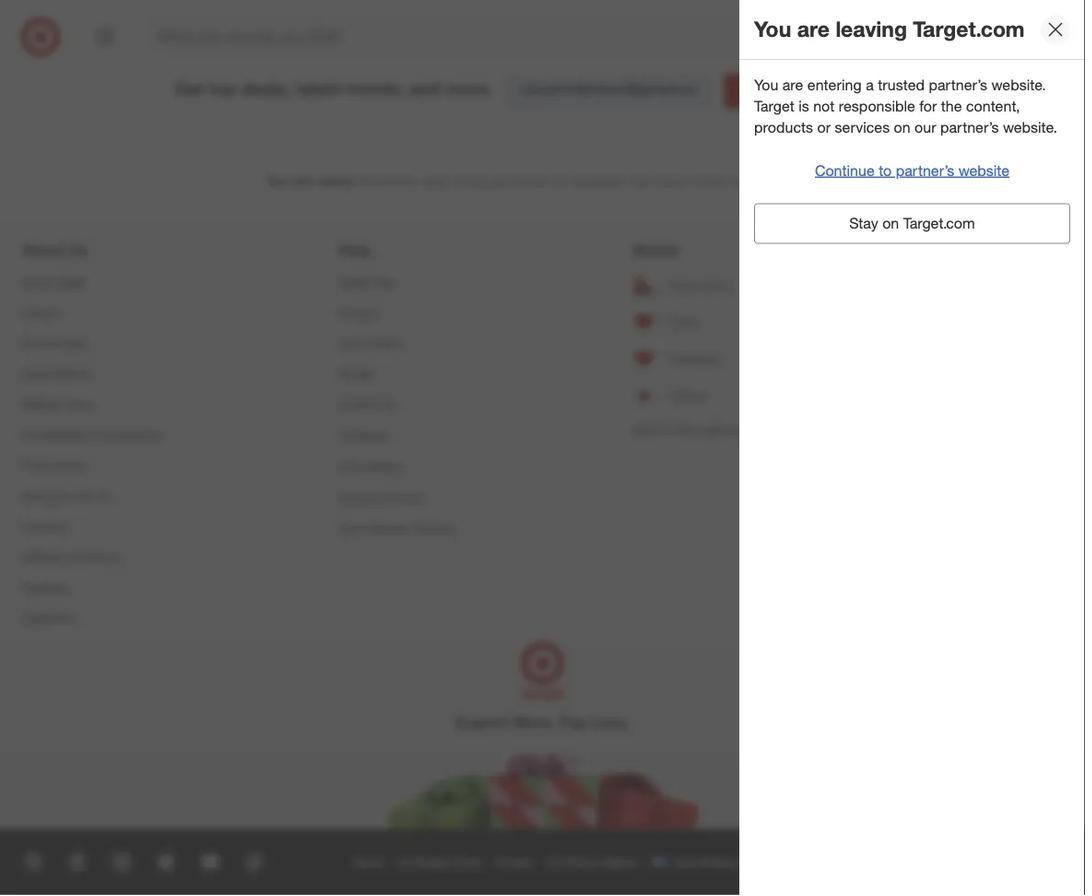 Task type: describe. For each thing, give the bounding box(es) containing it.
2 horizontal spatial and
[[733, 175, 752, 188]]

contact us
[[339, 398, 395, 411]]

targetplus
[[22, 611, 74, 625]]

you for you are leaving target.com
[[755, 16, 792, 42]]

stay on target.com button
[[755, 203, 1071, 244]]

latest
[[295, 78, 342, 99]]

0 vertical spatial help
[[339, 241, 371, 259]]

are for entering
[[783, 76, 804, 94]]

services inside the team member services link
[[413, 522, 456, 535]]

0 vertical spatial website.
[[992, 76, 1047, 94]]

1 horizontal spatial and
[[552, 175, 571, 188]]

get top deals, latest trends, and more.
[[175, 78, 493, 99]]

clinic
[[670, 315, 698, 329]]

feedback
[[340, 429, 389, 443]]

your privacy choices link
[[647, 851, 790, 874]]

search button
[[839, 17, 884, 61]]

privacy policy
[[831, 80, 911, 97]]

brands
[[55, 367, 91, 381]]

chain
[[453, 856, 482, 869]]

ca privacy rights
[[547, 856, 636, 869]]

stay
[[850, 214, 879, 232]]

bullseye shop
[[22, 398, 93, 411]]

target.com inside button
[[904, 214, 976, 232]]

team member services
[[339, 522, 456, 535]]

continue to partner's website
[[815, 161, 1010, 179]]

ca supply chain link
[[394, 851, 493, 874]]

see
[[268, 175, 288, 188]]

our
[[915, 118, 937, 136]]

track
[[339, 336, 365, 350]]

services inside more in-store services link
[[705, 423, 748, 437]]

ca for ca privacy rights
[[547, 856, 562, 869]]

trends,
[[347, 78, 404, 99]]

find a store
[[670, 278, 730, 292]]

us for about us
[[68, 241, 87, 259]]

deals,
[[241, 78, 291, 99]]

is
[[799, 97, 810, 115]]

contact us link
[[339, 389, 456, 420]]

services
[[835, 118, 890, 136]]

affiliates & partners
[[22, 550, 119, 564]]

governance
[[101, 428, 161, 442]]

advertise with us
[[22, 489, 109, 503]]

offer
[[291, 175, 316, 188]]

ca for ca supply chain
[[398, 856, 413, 869]]

member
[[368, 522, 410, 535]]

pharmacy
[[670, 352, 720, 366]]

target inside you are entering a trusted partner's website. target is not responsible for the content, products or services on our partner's website.
[[755, 97, 795, 115]]

news & blog link
[[22, 328, 161, 359]]

target brands
[[22, 367, 91, 381]]

privacy link
[[493, 851, 544, 874]]

partners
[[77, 550, 119, 564]]

content,
[[967, 97, 1021, 115]]

0 vertical spatial partner's
[[929, 76, 988, 94]]

top
[[209, 78, 237, 99]]

0 vertical spatial target.com
[[914, 16, 1025, 42]]

1 vertical spatial website.
[[1004, 118, 1058, 136]]

sustainability & governance link
[[22, 420, 161, 450]]

team member services link
[[339, 513, 456, 544]]

& for sustainability
[[91, 428, 98, 442]]

news
[[22, 336, 50, 350]]

press
[[22, 459, 50, 472]]

press center
[[22, 459, 87, 472]]

0 horizontal spatial and
[[409, 78, 441, 99]]

privacy left rights
[[565, 856, 601, 869]]

you are leaving target.com dialog
[[740, 0, 1086, 896]]

stay on target.com
[[850, 214, 976, 232]]

leaving
[[836, 16, 908, 42]]

advertise
[[22, 489, 69, 503]]

to
[[879, 161, 892, 179]]

track orders link
[[339, 328, 456, 359]]

target help
[[339, 275, 395, 289]]

more in-store services
[[633, 423, 748, 437]]

suppliers
[[22, 581, 69, 595]]

target: expect more. pay less. image
[[284, 634, 802, 829]]

ca privacy rights link
[[544, 851, 647, 874]]

careers link
[[22, 297, 161, 328]]

privacy up responsible
[[831, 80, 873, 97]]

returns
[[339, 306, 377, 320]]

recalls link
[[339, 359, 456, 389]]

suppliers link
[[22, 573, 161, 603]]

2 vertical spatial us
[[96, 489, 109, 503]]

investors
[[22, 520, 67, 534]]

not
[[814, 97, 835, 115]]

a inside you are entering a trusted partner's website. target is not responsible for the content, products or services on our partner's website.
[[866, 76, 874, 94]]

restrictions
[[360, 175, 419, 188]]

advertise with us link
[[22, 481, 161, 511]]

about target link
[[22, 267, 161, 297]]

optical link
[[633, 378, 748, 415]]

* see offer details. restrictions apply. pricing, promotions and availability may vary by location and at target.com
[[265, 172, 821, 188]]

shop
[[67, 398, 93, 411]]

continue to partner's website link
[[755, 160, 1071, 181]]

security
[[339, 491, 380, 505]]

privacy right chain
[[497, 856, 533, 869]]



Task type: vqa. For each thing, say whether or not it's contained in the screenshot.
IMAGE OF WOMEN'S NIRVANA SHORT SLEEVE OVERSIZED GRAPHIC T-SHIRT DRESS - WHITE 1X/2X
no



Task type: locate. For each thing, give the bounding box(es) containing it.
1 vertical spatial target.com
[[767, 175, 821, 188]]

you are leaving target.com
[[755, 16, 1025, 42]]

1 vertical spatial are
[[783, 76, 804, 94]]

0 vertical spatial about
[[22, 241, 64, 259]]

on inside button
[[883, 214, 900, 232]]

0 horizontal spatial help
[[339, 241, 371, 259]]

optical
[[670, 389, 706, 403]]

choices
[[739, 856, 779, 869]]

supply
[[416, 856, 450, 869]]

2 vertical spatial target.com
[[904, 214, 976, 232]]

& left blog on the top
[[53, 336, 60, 350]]

careers
[[22, 306, 61, 320]]

news & blog
[[22, 336, 86, 350]]

you inside you are entering a trusted partner's website. target is not responsible for the content, products or services on our partner's website.
[[755, 76, 779, 94]]

sustainability & governance
[[22, 428, 161, 442]]

target.com down continue to partner's website link
[[904, 214, 976, 232]]

target.com right "at"
[[767, 175, 821, 188]]

you left up
[[755, 76, 779, 94]]

on inside you are entering a trusted partner's website. target is not responsible for the content, products or services on our partner's website.
[[894, 118, 911, 136]]

target
[[755, 97, 795, 115], [55, 275, 85, 289], [339, 275, 369, 289], [22, 367, 52, 381]]

0 vertical spatial on
[[894, 118, 911, 136]]

& right 'affiliates'
[[67, 550, 74, 564]]

1 vertical spatial store
[[675, 423, 702, 437]]

press center link
[[22, 450, 161, 481]]

for
[[920, 97, 938, 115]]

about for about target
[[22, 275, 52, 289]]

feedback button
[[339, 420, 456, 452]]

your
[[675, 856, 697, 869]]

2 about from the top
[[22, 275, 52, 289]]

us up about target link
[[68, 241, 87, 259]]

target down news
[[22, 367, 52, 381]]

are inside you are entering a trusted partner's website. target is not responsible for the content, products or services on our partner's website.
[[783, 76, 804, 94]]

recalls
[[339, 367, 375, 381]]

the
[[942, 97, 963, 115]]

are left search
[[798, 16, 830, 42]]

about us
[[22, 241, 87, 259]]

services down optical link
[[705, 423, 748, 437]]

1 vertical spatial us
[[381, 398, 395, 411]]

What can we help you find? suggestions appear below search field
[[148, 17, 852, 57]]

1 horizontal spatial help
[[372, 275, 395, 289]]

None text field
[[508, 68, 710, 109]]

1 horizontal spatial us
[[96, 489, 109, 503]]

1 about from the top
[[22, 241, 64, 259]]

2 ca from the left
[[547, 856, 562, 869]]

us right the with
[[96, 489, 109, 503]]

at
[[755, 175, 764, 188]]

privacy policy link
[[831, 80, 911, 98]]

you up "sign up"
[[755, 16, 792, 42]]

about up about target
[[22, 241, 64, 259]]

partner's down the at the top right of the page
[[941, 118, 1000, 136]]

1 vertical spatial help
[[372, 275, 395, 289]]

and left the more.
[[409, 78, 441, 99]]

1 horizontal spatial store
[[704, 278, 730, 292]]

& for security
[[383, 491, 390, 505]]

ca right privacy link
[[547, 856, 562, 869]]

promotions
[[493, 175, 549, 188]]

1 vertical spatial services
[[705, 423, 748, 437]]

1 ca from the left
[[398, 856, 413, 869]]

bullseye
[[22, 398, 64, 411]]

store for a
[[704, 278, 730, 292]]

pricing,
[[453, 175, 490, 188]]

& inside 'link'
[[383, 491, 390, 505]]

1 vertical spatial a
[[695, 278, 701, 292]]

0 vertical spatial us
[[68, 241, 87, 259]]

& left "fraud"
[[383, 491, 390, 505]]

1 vertical spatial partner's
[[941, 118, 1000, 136]]

target help link
[[339, 267, 456, 297]]

target down about us
[[55, 275, 85, 289]]

are for leaving
[[798, 16, 830, 42]]

2 horizontal spatial services
[[925, 241, 986, 259]]

you for you are entering a trusted partner's website. target is not responsible for the content, products or services on our partner's website.
[[755, 76, 779, 94]]

& down bullseye shop link
[[91, 428, 98, 442]]

& for affiliates
[[67, 550, 74, 564]]

website. down content,
[[1004, 118, 1058, 136]]

availability
[[574, 175, 625, 188]]

team
[[339, 522, 365, 535]]

target.com left the 9 "link"
[[914, 16, 1025, 42]]

products
[[755, 118, 814, 136]]

0 vertical spatial store
[[704, 278, 730, 292]]

with
[[72, 489, 93, 503]]

0 horizontal spatial store
[[675, 423, 702, 437]]

help up returns link
[[372, 275, 395, 289]]

website
[[959, 161, 1010, 179]]

1 vertical spatial about
[[22, 275, 52, 289]]

on right stay
[[883, 214, 900, 232]]

services down "fraud"
[[413, 522, 456, 535]]

accessibility link
[[339, 452, 456, 483]]

responsible
[[839, 97, 916, 115]]

0 horizontal spatial a
[[695, 278, 701, 292]]

us for contact us
[[381, 398, 395, 411]]

1 horizontal spatial a
[[866, 76, 874, 94]]

a right find at the right of page
[[695, 278, 701, 292]]

clinic link
[[633, 304, 748, 341]]

store down optical link
[[675, 423, 702, 437]]

entering
[[808, 76, 862, 94]]

1 vertical spatial you
[[755, 76, 779, 94]]

contact
[[339, 398, 378, 411]]

help up target help
[[339, 241, 371, 259]]

store right find at the right of page
[[704, 278, 730, 292]]

1 horizontal spatial services
[[705, 423, 748, 437]]

you
[[755, 16, 792, 42], [755, 76, 779, 94]]

9 link
[[1027, 17, 1067, 57]]

2 vertical spatial partner's
[[896, 161, 955, 179]]

target up products
[[755, 97, 795, 115]]

sustainability
[[22, 428, 88, 442]]

about for about us
[[22, 241, 64, 259]]

rights
[[604, 856, 636, 869]]

up
[[783, 80, 801, 98]]

sign
[[748, 80, 779, 98]]

0 horizontal spatial services
[[413, 522, 456, 535]]

help
[[339, 241, 371, 259], [372, 275, 395, 289]]

a up responsible
[[866, 76, 874, 94]]

more.
[[446, 78, 493, 99]]

your privacy choices
[[675, 856, 779, 869]]

ca left supply
[[398, 856, 413, 869]]

2 you from the top
[[755, 76, 779, 94]]

ca inside "link"
[[398, 856, 413, 869]]

on
[[894, 118, 911, 136], [883, 214, 900, 232]]

9
[[1055, 19, 1060, 30]]

orders
[[368, 336, 402, 350]]

website.
[[992, 76, 1047, 94], [1004, 118, 1058, 136]]

services
[[925, 241, 986, 259], [705, 423, 748, 437], [413, 522, 456, 535]]

about up careers in the left top of the page
[[22, 275, 52, 289]]

affiliates
[[22, 550, 64, 564]]

0 horizontal spatial us
[[68, 241, 87, 259]]

more in-store services link
[[633, 415, 748, 445]]

bullseye shop link
[[22, 389, 161, 420]]

accessibility
[[339, 460, 401, 474]]

1 you from the top
[[755, 16, 792, 42]]

& for news
[[53, 336, 60, 350]]

apply.
[[422, 175, 450, 188]]

fraud
[[393, 491, 421, 505]]

and left availability
[[552, 175, 571, 188]]

or
[[818, 118, 831, 136]]

&
[[53, 336, 60, 350], [91, 428, 98, 442], [383, 491, 390, 505], [67, 550, 74, 564]]

store for in-
[[675, 423, 702, 437]]

privacy
[[831, 80, 873, 97], [497, 856, 533, 869], [565, 856, 601, 869], [700, 856, 736, 869]]

returns link
[[339, 297, 456, 328]]

stores
[[633, 241, 679, 259]]

0 vertical spatial you
[[755, 16, 792, 42]]

pharmacy link
[[633, 341, 748, 378]]

trusted
[[878, 76, 925, 94]]

partner's up the at the top right of the page
[[929, 76, 988, 94]]

target.com inside * see offer details. restrictions apply. pricing, promotions and availability may vary by location and at target.com
[[767, 175, 821, 188]]

and left "at"
[[733, 175, 752, 188]]

website. up content,
[[992, 76, 1047, 94]]

security & fraud
[[339, 491, 421, 505]]

about
[[22, 241, 64, 259], [22, 275, 52, 289]]

0 vertical spatial are
[[798, 16, 830, 42]]

2 horizontal spatial us
[[381, 398, 395, 411]]

us right contact
[[381, 398, 395, 411]]

2 vertical spatial services
[[413, 522, 456, 535]]

location
[[691, 175, 730, 188]]

are up is
[[783, 76, 804, 94]]

ca supply chain
[[398, 856, 482, 869]]

services down stay on target.com
[[925, 241, 986, 259]]

targetplus link
[[22, 603, 161, 634]]

find a store link
[[633, 267, 748, 304]]

more
[[633, 423, 659, 437]]

partner's right "to"
[[896, 161, 955, 179]]

store inside find a store link
[[704, 278, 730, 292]]

1 vertical spatial on
[[883, 214, 900, 232]]

1 horizontal spatial ca
[[547, 856, 562, 869]]

us
[[68, 241, 87, 259], [381, 398, 395, 411], [96, 489, 109, 503]]

continue
[[815, 161, 875, 179]]

privacy right your
[[700, 856, 736, 869]]

store inside more in-store services link
[[675, 423, 702, 437]]

0 vertical spatial a
[[866, 76, 874, 94]]

0 vertical spatial services
[[925, 241, 986, 259]]

sign up
[[748, 80, 801, 98]]

on left our
[[894, 118, 911, 136]]

target up returns
[[339, 275, 369, 289]]

0 horizontal spatial ca
[[398, 856, 413, 869]]

you are entering a trusted partner's website. target is not responsible for the content, products or services on our partner's website.
[[755, 76, 1058, 136]]

blog
[[63, 336, 86, 350]]

target inside 'link'
[[22, 367, 52, 381]]



